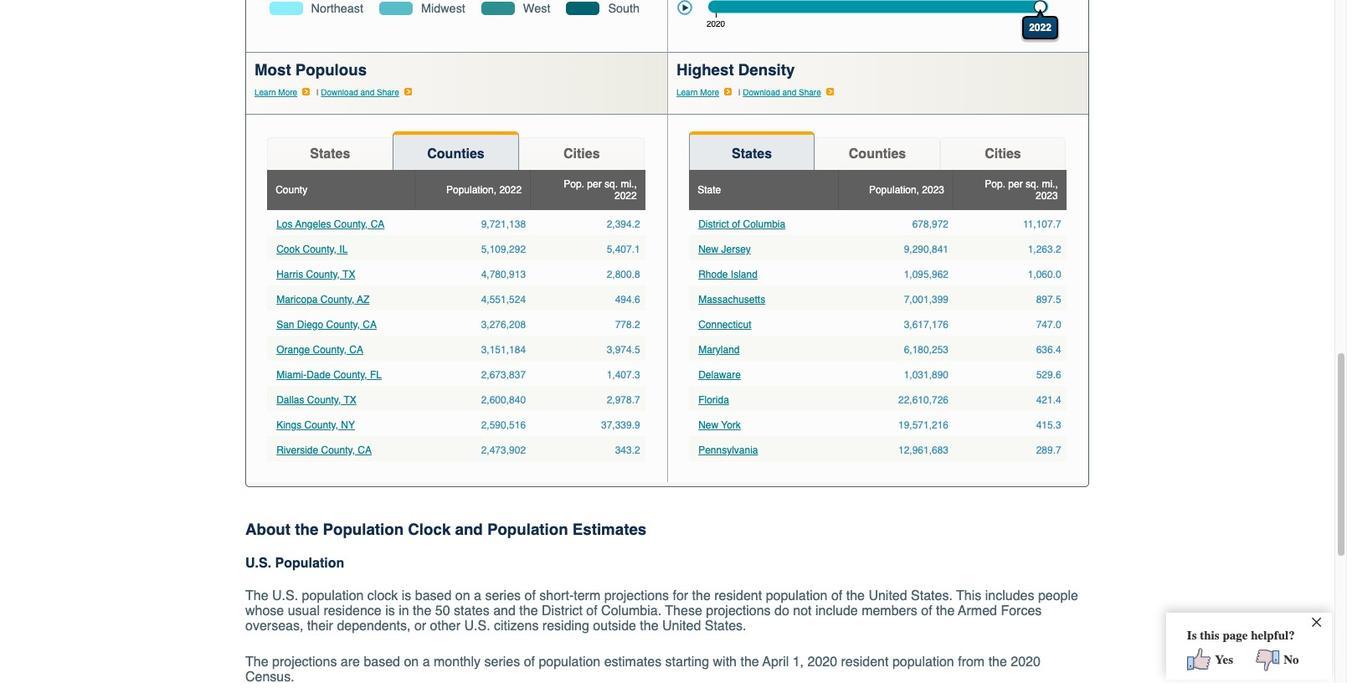 Task type: vqa. For each thing, say whether or not it's contained in the screenshot.
topmost "For"
no



Task type: locate. For each thing, give the bounding box(es) containing it.
dallas county, tx link
[[272, 390, 361, 410]]

learn more for most
[[255, 87, 297, 97]]

short-
[[540, 589, 574, 604]]

of inside the projections are based on a monthly series of population estimates starting with the april 1, 2020 resident population from the 2020 census.
[[524, 655, 535, 671]]

pop. inside pop. per sq. mi., 2023
[[985, 178, 1006, 190]]

county, for cook county, il
[[303, 244, 337, 255]]

0 horizontal spatial share
[[377, 87, 399, 97]]

counties for most populous
[[427, 147, 485, 162]]

u.s. population
[[245, 556, 344, 571]]

0 horizontal spatial population,
[[446, 184, 497, 196]]

1 horizontal spatial cities
[[985, 147, 1022, 162]]

population
[[323, 521, 404, 539], [487, 521, 568, 539], [275, 556, 344, 571]]

1 horizontal spatial 2022
[[615, 190, 637, 202]]

1 horizontal spatial | download and share
[[736, 87, 822, 97]]

0 vertical spatial resident
[[715, 589, 762, 604]]

2,673,837
[[481, 369, 526, 381]]

1 sq. from the left
[[605, 178, 618, 190]]

2 more from the left
[[701, 87, 720, 97]]

the right outside
[[640, 619, 659, 635]]

mi., inside pop. per sq. mi., 2022
[[621, 178, 637, 190]]

cities up pop. per sq. mi., 2023
[[985, 147, 1022, 162]]

harris
[[277, 269, 303, 281]]

1 horizontal spatial states
[[732, 147, 772, 162]]

dade
[[307, 369, 331, 381]]

members
[[862, 604, 918, 619]]

download
[[321, 87, 358, 97], [743, 87, 781, 97]]

0 horizontal spatial pop.
[[564, 178, 585, 190]]

counties link up population, 2023
[[815, 137, 941, 170]]

0 horizontal spatial per
[[588, 178, 602, 190]]

3,151,184
[[481, 344, 526, 356]]

based inside the projections are based on a monthly series of population estimates starting with the april 1, 2020 resident population from the 2020 census.
[[364, 655, 400, 671]]

2 | download and share from the left
[[736, 87, 822, 97]]

mi.,
[[621, 178, 637, 190], [1042, 178, 1059, 190]]

sq. inside pop. per sq. mi., 2023
[[1026, 178, 1040, 190]]

1 horizontal spatial learn
[[677, 87, 698, 97]]

1 horizontal spatial resident
[[841, 655, 889, 671]]

1 horizontal spatial based
[[415, 589, 452, 604]]

2023 up 11,107.7 on the top
[[1036, 190, 1059, 202]]

1 horizontal spatial sq.
[[1026, 178, 1040, 190]]

tx up ny
[[344, 394, 357, 406]]

county, for dallas county, tx
[[307, 394, 341, 406]]

county, left fl
[[334, 369, 367, 381]]

9,721,138
[[481, 219, 526, 230]]

0 horizontal spatial on
[[404, 655, 419, 671]]

1 vertical spatial series
[[485, 655, 520, 671]]

1 pop. from the left
[[564, 178, 585, 190]]

states link up county
[[267, 137, 393, 170]]

0 vertical spatial tx
[[343, 269, 356, 281]]

population, up '678,972'
[[869, 184, 920, 196]]

1 vertical spatial the
[[245, 655, 269, 671]]

0 vertical spatial a
[[474, 589, 482, 604]]

1 states from the left
[[310, 147, 350, 162]]

states link up state
[[690, 131, 815, 170]]

u.s. right "other"
[[464, 619, 491, 635]]

0 horizontal spatial download
[[321, 87, 358, 97]]

0 vertical spatial the
[[245, 589, 269, 604]]

mi., up 2,394.2
[[621, 178, 637, 190]]

0 horizontal spatial cities link
[[519, 137, 645, 170]]

2022 up 9,721,138
[[500, 184, 522, 196]]

on right 50
[[456, 589, 470, 604]]

1 horizontal spatial district
[[699, 219, 729, 230]]

0 vertical spatial on
[[456, 589, 470, 604]]

population left clock
[[323, 521, 404, 539]]

yes
[[1216, 653, 1234, 667]]

1 horizontal spatial download
[[743, 87, 781, 97]]

island
[[731, 269, 758, 281]]

counties link for highest density
[[815, 137, 941, 170]]

of up jersey
[[732, 219, 741, 230]]

0 horizontal spatial states link
[[267, 137, 393, 170]]

counties link up population, 2022
[[393, 131, 519, 170]]

united right include
[[869, 589, 908, 604]]

learn more link
[[255, 87, 310, 97], [677, 87, 732, 97]]

| download and share down populous
[[314, 87, 399, 97]]

states. up with
[[705, 619, 747, 635]]

sq. inside pop. per sq. mi., 2022
[[605, 178, 618, 190]]

1 per from the left
[[588, 178, 602, 190]]

jersey
[[722, 244, 751, 255]]

download and share link down density
[[743, 87, 834, 97]]

county, for kings county, ny
[[304, 420, 338, 431]]

download and share link for density
[[743, 87, 834, 97]]

0 horizontal spatial a
[[423, 655, 430, 671]]

1 population, from the left
[[446, 184, 497, 196]]

1 horizontal spatial u.s.
[[272, 589, 298, 604]]

7,001,399
[[904, 294, 949, 306]]

pennsylvania
[[699, 445, 759, 456]]

the inside the u.s. population clock is based on a series of short-term projections for the resident population of the united states. this includes people whose usual residence is in the 50 states and the district of columbia. these projections do not include members of the armed forces overseas, their dependents, or other u.s. citizens residing outside the united states.
[[245, 589, 269, 604]]

0 vertical spatial united
[[869, 589, 908, 604]]

in
[[399, 604, 409, 619]]

2 new from the top
[[699, 420, 719, 431]]

cities up pop. per sq. mi., 2022 at top left
[[564, 147, 600, 162]]

riverside county, ca link
[[272, 441, 376, 461]]

series
[[485, 589, 521, 604], [485, 655, 520, 671]]

these
[[665, 604, 703, 619]]

highest density
[[677, 61, 795, 79]]

1 horizontal spatial states link
[[690, 131, 815, 170]]

more down most
[[278, 87, 297, 97]]

of down citizens
[[524, 655, 535, 671]]

the inside the projections are based on a monthly series of population estimates starting with the april 1, 2020 resident population from the 2020 census.
[[245, 655, 269, 671]]

the
[[295, 521, 319, 539], [692, 589, 711, 604], [847, 589, 865, 604], [413, 604, 432, 619], [520, 604, 538, 619], [937, 604, 955, 619], [640, 619, 659, 635], [741, 655, 760, 671], [989, 655, 1008, 671]]

1,407.3
[[607, 369, 641, 381]]

series down citizens
[[485, 655, 520, 671]]

projections down their
[[272, 655, 337, 671]]

their
[[307, 619, 333, 635]]

1 vertical spatial based
[[364, 655, 400, 671]]

resident
[[715, 589, 762, 604], [841, 655, 889, 671]]

636.4
[[1037, 344, 1062, 356]]

2 horizontal spatial projections
[[706, 604, 771, 619]]

2 share from the left
[[799, 87, 822, 97]]

1 horizontal spatial united
[[869, 589, 908, 604]]

download and share link down populous
[[321, 87, 412, 97]]

2 learn from the left
[[677, 87, 698, 97]]

is
[[402, 589, 412, 604], [386, 604, 395, 619]]

mi., for most populous
[[621, 178, 637, 190]]

2022 inside pop. per sq. mi., 2022
[[615, 190, 637, 202]]

37,339.9
[[601, 420, 641, 431]]

2 the from the top
[[245, 655, 269, 671]]

usual
[[288, 604, 320, 619]]

more down highest
[[701, 87, 720, 97]]

people
[[1039, 589, 1079, 604]]

share for density
[[799, 87, 822, 97]]

0 vertical spatial district
[[699, 219, 729, 230]]

1 learn from the left
[[255, 87, 276, 97]]

download and share link for populous
[[321, 87, 412, 97]]

new inside new york link
[[699, 420, 719, 431]]

projections left the do
[[706, 604, 771, 619]]

1 | download and share from the left
[[314, 87, 399, 97]]

the right for
[[692, 589, 711, 604]]

orange county, ca link
[[272, 340, 368, 360]]

1 share from the left
[[377, 87, 399, 97]]

learn for highest density
[[677, 87, 698, 97]]

11,107.7
[[1024, 219, 1062, 230]]

estimates
[[605, 655, 662, 671]]

based up "other"
[[415, 589, 452, 604]]

2 states from the left
[[732, 147, 772, 162]]

tx inside harris county, tx link
[[343, 269, 356, 281]]

2020 down forces on the right bottom of page
[[1011, 655, 1041, 671]]

0 horizontal spatial more
[[278, 87, 297, 97]]

states up los angeles county, ca
[[310, 147, 350, 162]]

of left the short-
[[525, 589, 536, 604]]

| down most populous
[[317, 87, 319, 97]]

2 population, from the left
[[869, 184, 920, 196]]

citizens
[[494, 619, 539, 635]]

projections inside the projections are based on a monthly series of population estimates starting with the april 1, 2020 resident population from the 2020 census.
[[272, 655, 337, 671]]

0 horizontal spatial district
[[542, 604, 583, 619]]

mi., up 11,107.7 on the top
[[1042, 178, 1059, 190]]

pop. inside pop. per sq. mi., 2022
[[564, 178, 585, 190]]

new york
[[699, 420, 741, 431]]

2,590,516
[[481, 420, 526, 431]]

series up citizens
[[485, 589, 521, 604]]

the right with
[[741, 655, 760, 671]]

1 the from the top
[[245, 589, 269, 604]]

counties up population, 2023
[[849, 147, 907, 162]]

| download and share down density
[[736, 87, 822, 97]]

cities for most populous
[[564, 147, 600, 162]]

1 cities from the left
[[564, 147, 600, 162]]

0 horizontal spatial counties link
[[393, 131, 519, 170]]

of right members
[[922, 604, 933, 619]]

of right the short-
[[587, 604, 598, 619]]

1 learn more from the left
[[255, 87, 297, 97]]

learn down most
[[255, 87, 276, 97]]

0 horizontal spatial download and share link
[[321, 87, 412, 97]]

2 download and share link from the left
[[743, 87, 834, 97]]

is this page helpful?
[[1188, 629, 1296, 643]]

cities link for highest density
[[941, 137, 1066, 170]]

county, up maricopa county, az link
[[306, 269, 340, 281]]

per inside pop. per sq. mi., 2023
[[1009, 178, 1023, 190]]

county, left il
[[303, 244, 337, 255]]

share
[[377, 87, 399, 97], [799, 87, 822, 97]]

0 horizontal spatial sq.
[[605, 178, 618, 190]]

2 counties from the left
[[849, 147, 907, 162]]

0 horizontal spatial counties
[[427, 147, 485, 162]]

a right 50
[[474, 589, 482, 604]]

states
[[310, 147, 350, 162], [732, 147, 772, 162]]

states for density
[[732, 147, 772, 162]]

united
[[869, 589, 908, 604], [663, 619, 701, 635]]

1 horizontal spatial learn more link
[[677, 87, 732, 97]]

1 horizontal spatial download and share link
[[743, 87, 834, 97]]

1 counties from the left
[[427, 147, 485, 162]]

the for the projections are based on a monthly series of population estimates starting with the april 1, 2020 resident population from the 2020 census.
[[245, 655, 269, 671]]

learn more down highest
[[677, 87, 720, 97]]

1 horizontal spatial population,
[[869, 184, 920, 196]]

kings
[[277, 420, 302, 431]]

1 horizontal spatial share
[[799, 87, 822, 97]]

county, down maricopa county, az
[[326, 319, 360, 331]]

| for populous
[[317, 87, 319, 97]]

new inside new jersey link
[[699, 244, 719, 255]]

0 vertical spatial based
[[415, 589, 452, 604]]

0 horizontal spatial mi.,
[[621, 178, 637, 190]]

1 vertical spatial new
[[699, 420, 719, 431]]

states for populous
[[310, 147, 350, 162]]

il
[[339, 244, 348, 255]]

1 horizontal spatial learn more
[[677, 87, 720, 97]]

learn down highest
[[677, 87, 698, 97]]

are
[[341, 655, 360, 671]]

0 horizontal spatial learn
[[255, 87, 276, 97]]

tx inside dallas county, tx link
[[344, 394, 357, 406]]

counties up population, 2022
[[427, 147, 485, 162]]

897.5
[[1037, 294, 1062, 306]]

2 mi., from the left
[[1042, 178, 1059, 190]]

county, for orange county, ca
[[313, 344, 347, 356]]

1 horizontal spatial on
[[456, 589, 470, 604]]

5,407.1
[[607, 244, 641, 255]]

1 new from the top
[[699, 244, 719, 255]]

per inside pop. per sq. mi., 2022
[[588, 178, 602, 190]]

0 horizontal spatial | download and share
[[314, 87, 399, 97]]

population up usual
[[275, 556, 344, 571]]

2 learn more from the left
[[677, 87, 720, 97]]

most populous
[[255, 61, 367, 79]]

1 horizontal spatial mi.,
[[1042, 178, 1059, 190]]

1 learn more link from the left
[[255, 87, 310, 97]]

states. left the this
[[911, 589, 953, 604]]

tx down il
[[343, 269, 356, 281]]

u.s. down about
[[245, 556, 272, 571]]

learn more for highest
[[677, 87, 720, 97]]

0 vertical spatial series
[[485, 589, 521, 604]]

county, down "miami-dade county, fl"
[[307, 394, 341, 406]]

resident inside the projections are based on a monthly series of population estimates starting with the april 1, 2020 resident population from the 2020 census.
[[841, 655, 889, 671]]

highest
[[677, 61, 734, 79]]

0 horizontal spatial resident
[[715, 589, 762, 604]]

2 | from the left
[[739, 87, 741, 97]]

1 download and share link from the left
[[321, 87, 412, 97]]

1 horizontal spatial 2020
[[1011, 655, 1041, 671]]

states link for populous
[[267, 137, 393, 170]]

1 horizontal spatial pop.
[[985, 178, 1006, 190]]

the projections are based on a monthly series of population estimates starting with the april 1, 2020 resident population from the 2020 census.
[[245, 655, 1041, 684]]

the down overseas,
[[245, 655, 269, 671]]

2 sq. from the left
[[1026, 178, 1040, 190]]

2 pop. from the left
[[985, 178, 1006, 190]]

county, up 'riverside county, ca' link
[[304, 420, 338, 431]]

1 horizontal spatial a
[[474, 589, 482, 604]]

0 horizontal spatial learn more
[[255, 87, 297, 97]]

1 horizontal spatial counties
[[849, 147, 907, 162]]

population up their
[[302, 589, 364, 604]]

1 horizontal spatial 2023
[[1036, 190, 1059, 202]]

tx
[[343, 269, 356, 281], [344, 394, 357, 406]]

counties
[[427, 147, 485, 162], [849, 147, 907, 162]]

include
[[816, 604, 858, 619]]

learn more down most
[[255, 87, 297, 97]]

1 cities link from the left
[[519, 137, 645, 170]]

2 download from the left
[[743, 87, 781, 97]]

1 horizontal spatial states.
[[911, 589, 953, 604]]

projections up outside
[[605, 589, 669, 604]]

sq. up 11,107.7 on the top
[[1026, 178, 1040, 190]]

a
[[474, 589, 482, 604], [423, 655, 430, 671]]

0 vertical spatial new
[[699, 244, 719, 255]]

1 more from the left
[[278, 87, 297, 97]]

cities link up pop. per sq. mi., 2022 at top left
[[519, 137, 645, 170]]

and right states
[[494, 604, 516, 619]]

is right clock
[[402, 589, 412, 604]]

cities link up pop. per sq. mi., 2023
[[941, 137, 1066, 170]]

series inside the projections are based on a monthly series of population estimates starting with the april 1, 2020 resident population from the 2020 census.
[[485, 655, 520, 671]]

2 cities link from the left
[[941, 137, 1066, 170]]

learn
[[255, 87, 276, 97], [677, 87, 698, 97]]

the up overseas,
[[245, 589, 269, 604]]

population left from on the bottom
[[893, 655, 955, 671]]

1 horizontal spatial cities link
[[941, 137, 1066, 170]]

1 vertical spatial a
[[423, 655, 430, 671]]

0 vertical spatial states.
[[911, 589, 953, 604]]

3,617,176
[[904, 319, 949, 331]]

district
[[699, 219, 729, 230], [542, 604, 583, 619]]

3,974.5
[[607, 344, 641, 356]]

mi., for highest density
[[1042, 178, 1059, 190]]

united down for
[[663, 619, 701, 635]]

helpful?
[[1252, 629, 1296, 643]]

download down density
[[743, 87, 781, 97]]

more for highest
[[701, 87, 720, 97]]

a inside the u.s. population clock is based on a series of short-term projections for the resident population of the united states. this includes people whose usual residence is in the 50 states and the district of columbia. these projections do not include members of the armed forces overseas, their dependents, or other u.s. citizens residing outside the united states.
[[474, 589, 482, 604]]

0 horizontal spatial u.s.
[[245, 556, 272, 571]]

do
[[775, 604, 790, 619]]

tx for dallas county, tx
[[344, 394, 357, 406]]

county, down ny
[[321, 445, 355, 456]]

| download and share for highest density
[[736, 87, 822, 97]]

based right are
[[364, 655, 400, 671]]

delaware
[[699, 369, 741, 381]]

0 horizontal spatial 2020
[[808, 655, 838, 671]]

share for populous
[[377, 87, 399, 97]]

289.7
[[1037, 445, 1062, 456]]

1 download from the left
[[321, 87, 358, 97]]

9,290,841
[[904, 244, 949, 255]]

mi., inside pop. per sq. mi., 2023
[[1042, 178, 1059, 190]]

county, up "miami-dade county, fl"
[[313, 344, 347, 356]]

2022 up 2,394.2
[[615, 190, 637, 202]]

from
[[958, 655, 985, 671]]

more
[[278, 87, 297, 97], [701, 87, 720, 97]]

resident down members
[[841, 655, 889, 671]]

on inside the u.s. population clock is based on a series of short-term projections for the resident population of the united states. this includes people whose usual residence is in the 50 states and the district of columbia. these projections do not include members of the armed forces overseas, their dependents, or other u.s. citizens residing outside the united states.
[[456, 589, 470, 604]]

0 horizontal spatial cities
[[564, 147, 600, 162]]

census.
[[245, 671, 295, 684]]

connecticut
[[699, 319, 752, 331]]

population, for density
[[869, 184, 920, 196]]

1 2020 from the left
[[808, 655, 838, 671]]

0 horizontal spatial learn more link
[[255, 87, 310, 97]]

2 vertical spatial u.s.
[[464, 619, 491, 635]]

district right citizens
[[542, 604, 583, 619]]

york
[[722, 420, 741, 431]]

1 vertical spatial district
[[542, 604, 583, 619]]

1,
[[793, 655, 804, 671]]

0 horizontal spatial states
[[310, 147, 350, 162]]

the right in on the left bottom of the page
[[413, 604, 432, 619]]

learn more link down most
[[255, 87, 310, 97]]

0 horizontal spatial |
[[317, 87, 319, 97]]

ca up miami-dade county, fl link
[[350, 344, 364, 356]]

a left the monthly
[[423, 655, 430, 671]]

1 | from the left
[[317, 87, 319, 97]]

1 vertical spatial united
[[663, 619, 701, 635]]

1 horizontal spatial counties link
[[815, 137, 941, 170]]

states.
[[911, 589, 953, 604], [705, 619, 747, 635]]

2023
[[923, 184, 945, 196], [1036, 190, 1059, 202]]

midwest
[[421, 2, 469, 15]]

new for new york
[[699, 420, 719, 431]]

counties link
[[393, 131, 519, 170], [815, 137, 941, 170]]

1 vertical spatial states.
[[705, 619, 747, 635]]

2020 right '1,'
[[808, 655, 838, 671]]

population up the short-
[[487, 521, 568, 539]]

2 per from the left
[[1009, 178, 1023, 190]]

0 horizontal spatial projections
[[272, 655, 337, 671]]

2 cities from the left
[[985, 147, 1022, 162]]

2 horizontal spatial u.s.
[[464, 619, 491, 635]]

columbia
[[743, 219, 786, 230]]

florida
[[699, 394, 729, 406]]

residence
[[324, 604, 382, 619]]

download down populous
[[321, 87, 358, 97]]

1 vertical spatial on
[[404, 655, 419, 671]]

0 horizontal spatial based
[[364, 655, 400, 671]]

new york link
[[695, 415, 745, 436]]

maryland link
[[695, 340, 744, 360]]

cities link
[[519, 137, 645, 170], [941, 137, 1066, 170]]

2022
[[500, 184, 522, 196], [615, 190, 637, 202]]

2 learn more link from the left
[[677, 87, 732, 97]]

1 mi., from the left
[[621, 178, 637, 190]]

1 horizontal spatial more
[[701, 87, 720, 97]]

1,031,890
[[904, 369, 949, 381]]

on down or
[[404, 655, 419, 671]]

1 horizontal spatial per
[[1009, 178, 1023, 190]]

1 horizontal spatial |
[[739, 87, 741, 97]]

learn more link down highest
[[677, 87, 732, 97]]

0 vertical spatial u.s.
[[245, 556, 272, 571]]

the for the u.s. population clock is based on a series of short-term projections for the resident population of the united states. this includes people whose usual residence is in the 50 states and the district of columbia. these projections do not include members of the armed forces overseas, their dependents, or other u.s. citizens residing outside the united states.
[[245, 589, 269, 604]]

is left in on the left bottom of the page
[[386, 604, 395, 619]]

1 vertical spatial resident
[[841, 655, 889, 671]]

1 vertical spatial tx
[[344, 394, 357, 406]]

pop. per sq. mi., 2023
[[985, 178, 1059, 202]]

2023 up '678,972'
[[923, 184, 945, 196]]

new left york
[[699, 420, 719, 431]]



Task type: describe. For each thing, give the bounding box(es) containing it.
678,972
[[913, 219, 949, 230]]

harris county, tx
[[277, 269, 356, 281]]

district of columbia
[[699, 219, 786, 230]]

armed
[[959, 604, 998, 619]]

whose
[[245, 604, 284, 619]]

0 horizontal spatial 2022
[[500, 184, 522, 196]]

0 horizontal spatial states.
[[705, 619, 747, 635]]

new jersey
[[699, 244, 751, 255]]

22,610,726
[[899, 394, 949, 406]]

series inside the u.s. population clock is based on a series of short-term projections for the resident population of the united states. this includes people whose usual residence is in the 50 states and the district of columbia. these projections do not include members of the armed forces overseas, their dependents, or other u.s. citizens residing outside the united states.
[[485, 589, 521, 604]]

states link for density
[[690, 131, 815, 170]]

cities for highest density
[[985, 147, 1022, 162]]

the right the not on the right bottom of the page
[[847, 589, 865, 604]]

kings county, ny link
[[272, 415, 359, 436]]

ca down kings county, ny link
[[358, 445, 372, 456]]

harris county, tx link
[[272, 265, 360, 285]]

connecticut link
[[695, 315, 756, 335]]

miami-dade county, fl link
[[272, 365, 386, 385]]

50
[[435, 604, 450, 619]]

ca down the az
[[363, 319, 377, 331]]

not
[[794, 604, 812, 619]]

san diego county, ca link
[[272, 315, 381, 335]]

cook
[[277, 244, 300, 255]]

1,095,962
[[904, 269, 949, 281]]

south
[[608, 2, 640, 15]]

on inside the projections are based on a monthly series of population estimates starting with the april 1, 2020 resident population from the 2020 census.
[[404, 655, 419, 671]]

2023 inside pop. per sq. mi., 2023
[[1036, 190, 1059, 202]]

| for density
[[739, 87, 741, 97]]

the left the this
[[937, 604, 955, 619]]

1 horizontal spatial is
[[402, 589, 412, 604]]

more for most
[[278, 87, 297, 97]]

pop. for highest density
[[985, 178, 1006, 190]]

learn for most populous
[[255, 87, 276, 97]]

sq. for highest density
[[1026, 178, 1040, 190]]

4,780,913
[[481, 269, 526, 281]]

download for density
[[743, 87, 781, 97]]

pennsylvania link
[[695, 441, 763, 461]]

orange county, ca
[[277, 344, 364, 356]]

northeast
[[311, 2, 367, 15]]

494.6
[[615, 294, 641, 306]]

of right the not on the right bottom of the page
[[832, 589, 843, 604]]

and right clock
[[455, 521, 483, 539]]

los angeles county, ca
[[277, 219, 385, 230]]

kings county, ny
[[277, 420, 355, 431]]

san
[[277, 319, 294, 331]]

the up u.s. population
[[295, 521, 319, 539]]

1 horizontal spatial projections
[[605, 589, 669, 604]]

and inside the u.s. population clock is based on a series of short-term projections for the resident population of the united states. this includes people whose usual residence is in the 50 states and the district of columbia. these projections do not include members of the armed forces overseas, their dependents, or other u.s. citizens residing outside the united states.
[[494, 604, 516, 619]]

resident inside the u.s. population clock is based on a series of short-term projections for the resident population of the united states. this includes people whose usual residence is in the 50 states and the district of columbia. these projections do not include members of the armed forces overseas, their dependents, or other u.s. citizens residing outside the united states.
[[715, 589, 762, 604]]

per for highest density
[[1009, 178, 1023, 190]]

clock
[[408, 521, 451, 539]]

population, 2022
[[446, 184, 522, 196]]

dependents,
[[337, 619, 411, 635]]

county, for maricopa county, az
[[321, 294, 355, 306]]

maryland
[[699, 344, 740, 356]]

and down populous
[[361, 87, 375, 97]]

| download and share for most populous
[[314, 87, 399, 97]]

los
[[277, 219, 293, 230]]

about
[[245, 521, 291, 539]]

counties for highest density
[[849, 147, 907, 162]]

tx for harris county, tx
[[343, 269, 356, 281]]

4,551,524
[[481, 294, 526, 306]]

2,394.2
[[607, 219, 641, 230]]

delaware link
[[695, 365, 745, 385]]

county, for riverside county, ca
[[321, 445, 355, 456]]

sq. for most populous
[[605, 178, 618, 190]]

0 horizontal spatial united
[[663, 619, 701, 635]]

2 2020 from the left
[[1011, 655, 1041, 671]]

term
[[574, 589, 601, 604]]

1,060.0
[[1028, 269, 1062, 281]]

12,961,683
[[899, 445, 949, 456]]

0 horizontal spatial is
[[386, 604, 395, 619]]

page
[[1223, 629, 1248, 643]]

747.0
[[1037, 319, 1062, 331]]

state
[[698, 184, 721, 196]]

other
[[430, 619, 461, 635]]

3,276,208
[[481, 319, 526, 331]]

san diego county, ca
[[277, 319, 377, 331]]

pop. for most populous
[[564, 178, 585, 190]]

miami-
[[277, 369, 307, 381]]

columbia.
[[602, 604, 662, 619]]

for
[[673, 589, 689, 604]]

529.6
[[1037, 369, 1062, 381]]

florida link
[[695, 390, 734, 410]]

0 horizontal spatial 2023
[[923, 184, 945, 196]]

massachusetts link
[[695, 290, 770, 310]]

rhode island
[[699, 269, 758, 281]]

massachusetts
[[699, 294, 766, 306]]

miami-dade county, fl
[[277, 369, 382, 381]]

2,600,840
[[481, 394, 526, 406]]

per for most populous
[[588, 178, 602, 190]]

415.3
[[1037, 420, 1062, 431]]

a inside the projections are based on a monthly series of population estimates starting with the april 1, 2020 resident population from the 2020 census.
[[423, 655, 430, 671]]

cities link for most populous
[[519, 137, 645, 170]]

343.2
[[615, 445, 641, 456]]

is
[[1188, 629, 1198, 643]]

diego
[[297, 319, 324, 331]]

starting
[[666, 655, 710, 671]]

the u.s. population clock is based on a series of short-term projections for the resident population of the united states. this includes people whose usual residence is in the 50 states and the district of columbia. these projections do not include members of the armed forces overseas, their dependents, or other u.s. citizens residing outside the united states.
[[245, 589, 1079, 635]]

riverside county, ca
[[277, 445, 372, 456]]

rhode
[[699, 269, 728, 281]]

populous
[[296, 61, 367, 79]]

estimates
[[573, 521, 647, 539]]

includes
[[986, 589, 1035, 604]]

population down residing
[[539, 655, 601, 671]]

county, for harris county, tx
[[306, 269, 340, 281]]

orange
[[277, 344, 310, 356]]

this
[[1201, 629, 1220, 643]]

1 vertical spatial u.s.
[[272, 589, 298, 604]]

forces
[[1001, 604, 1042, 619]]

1,263.2
[[1028, 244, 1062, 255]]

district inside the u.s. population clock is based on a series of short-term projections for the resident population of the united states. this includes people whose usual residence is in the 50 states and the district of columbia. these projections do not include members of the armed forces overseas, their dependents, or other u.s. citizens residing outside the united states.
[[542, 604, 583, 619]]

thumbs up image image
[[1188, 648, 1212, 673]]

west
[[523, 2, 554, 15]]

and down density
[[783, 87, 797, 97]]

county, up il
[[334, 219, 368, 230]]

2,473,902
[[481, 445, 526, 456]]

new for new jersey
[[699, 244, 719, 255]]

download for populous
[[321, 87, 358, 97]]

the right from on the bottom
[[989, 655, 1008, 671]]

no
[[1284, 653, 1300, 667]]

learn more link for most
[[255, 87, 310, 97]]

population, for populous
[[446, 184, 497, 196]]

ny
[[341, 420, 355, 431]]

population up '1,'
[[766, 589, 828, 604]]

states
[[454, 604, 490, 619]]

most
[[255, 61, 291, 79]]

density
[[739, 61, 795, 79]]

thumbs down image image
[[1238, 648, 1281, 673]]

ca right angeles
[[371, 219, 385, 230]]

counties link for most populous
[[393, 131, 519, 170]]

learn more link for highest
[[677, 87, 732, 97]]

this
[[957, 589, 982, 604]]

the left the short-
[[520, 604, 538, 619]]

based inside the u.s. population clock is based on a series of short-term projections for the resident population of the united states. this includes people whose usual residence is in the 50 states and the district of columbia. these projections do not include members of the armed forces overseas, their dependents, or other u.s. citizens residing outside the united states.
[[415, 589, 452, 604]]



